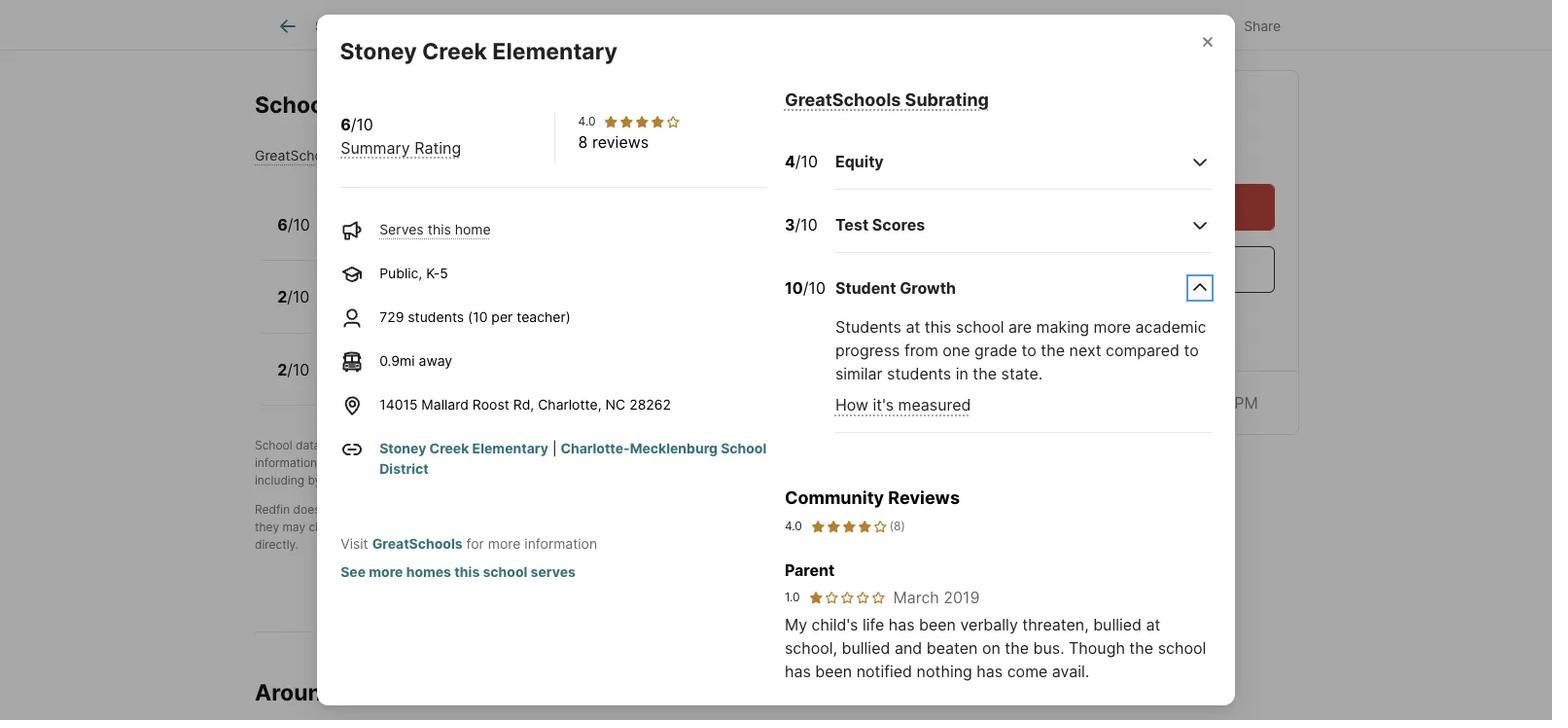 Task type: locate. For each thing, give the bounding box(es) containing it.
this up 'guaranteed'
[[467, 502, 488, 517]]

serves this home
[[380, 221, 491, 237]]

similar
[[836, 364, 883, 384]]

university
[[501, 679, 613, 707]]

to
[[572, 520, 586, 534]]

1 vertical spatial at
[[1147, 615, 1161, 634]]

school inside school service boundaries are intended to be used as a reference only; they may change and are not
[[560, 502, 597, 517]]

and inside school service boundaries are intended to be used as a reference only; they may change and are not
[[353, 520, 374, 534]]

0 horizontal spatial bullied
[[842, 638, 891, 658]]

search link
[[276, 15, 362, 38]]

2 for james
[[277, 287, 287, 307]]

1 vertical spatial 6
[[277, 215, 288, 234]]

public, inside stoney creek elementary dialog
[[380, 264, 423, 281]]

home up middle
[[455, 221, 491, 237]]

1 vertical spatial creek
[[389, 206, 434, 226]]

school up to
[[560, 502, 597, 517]]

2 horizontal spatial more
[[1094, 317, 1132, 337]]

james martin middle public, 6-8 • serves this home • 4.1mi
[[332, 279, 576, 316]]

public, up 6- at the top
[[380, 264, 423, 281]]

1 horizontal spatial or
[[860, 456, 871, 470]]

1 horizontal spatial are
[[709, 502, 727, 517]]

search
[[315, 18, 362, 34]]

public, inside julius l. chambers high school public, 9-12 • serves this home • 4.2mi
[[332, 372, 375, 389]]

2 vertical spatial stoney
[[380, 440, 427, 456]]

including
[[255, 473, 305, 488]]

to up "visit greatschools for more information"
[[486, 520, 497, 534]]

reviews
[[593, 132, 649, 152]]

1 horizontal spatial 5
[[440, 264, 448, 281]]

this inside james martin middle public, 6-8 • serves this home • 4.1mi
[[465, 300, 489, 316]]

search tab list
[[255, 0, 892, 50]]

2 their from the left
[[742, 456, 767, 470]]

they
[[255, 520, 279, 534]]

this up public, k-5 on the left of the page
[[428, 221, 451, 237]]

district
[[380, 460, 429, 477]]

2 /10 for julius
[[277, 360, 310, 379]]

this inside students at this school are making more academic progress from one grade to the next compared to similar students in the state.
[[925, 317, 952, 337]]

information down to
[[525, 535, 598, 552]]

determine
[[682, 456, 738, 470]]

at inside students at this school are making more academic progress from one grade to the next compared to similar students in the state.
[[906, 317, 921, 337]]

home inside james martin middle public, 6-8 • serves this home • 4.1mi
[[493, 300, 529, 316]]

1 horizontal spatial be
[[796, 502, 810, 517]]

1 vertical spatial students
[[887, 364, 952, 384]]

not down redfin does not endorse or guarantee this information.
[[398, 520, 416, 534]]

information
[[255, 456, 317, 470], [525, 535, 598, 552]]

serves inside stoney creek elementary public, k-5 • serves this home • 0.9mi
[[416, 227, 460, 244]]

academic
[[1136, 317, 1207, 337]]

elementary inside stoney creek elementary public, k-5 • serves this home • 0.9mi
[[438, 206, 525, 226]]

or right "endorse"
[[394, 502, 405, 517]]

/10 left the julius
[[287, 360, 310, 379]]

greatschools subrating
[[785, 89, 990, 110]]

8 inside james martin middle public, 6-8 • serves this home • 4.1mi
[[393, 300, 402, 316]]

school up 4.2mi
[[519, 351, 572, 370]]

1 vertical spatial by
[[308, 473, 321, 488]]

has down school,
[[785, 661, 811, 681]]

home
[[455, 221, 491, 237], [491, 227, 527, 244], [493, 300, 529, 316], [499, 372, 535, 389]]

0.9mi inside stoney creek elementary public, k-5 • serves this home • 0.9mi
[[543, 227, 578, 244]]

0 horizontal spatial are
[[377, 520, 394, 534]]

(10
[[468, 308, 488, 325]]

0 vertical spatial not
[[324, 502, 342, 517]]

4.0
[[579, 114, 596, 128], [785, 518, 802, 533]]

schools down renters
[[814, 456, 857, 470]]

0.9mi up 12
[[380, 352, 415, 369]]

more right for
[[488, 535, 521, 552]]

by up district
[[388, 438, 401, 453]]

tab
[[383, 3, 487, 50], [487, 3, 601, 50], [601, 3, 674, 50], [674, 3, 780, 50], [780, 3, 877, 50]]

by up the does
[[308, 473, 321, 488]]

conduct
[[491, 456, 536, 470]]

1 vertical spatial information
[[525, 535, 598, 552]]

1 horizontal spatial k-
[[426, 264, 440, 281]]

home inside stoney creek elementary public, k-5 • serves this home • 0.9mi
[[491, 227, 527, 244]]

charlotte-mecklenburg school district link
[[380, 440, 767, 477]]

2 for julius
[[277, 360, 287, 379]]

2 horizontal spatial are
[[1009, 317, 1032, 337]]

how
[[836, 395, 869, 415]]

serves inside stoney creek elementary dialog
[[380, 221, 424, 237]]

as right used at the right of the page
[[844, 502, 856, 517]]

0 vertical spatial as
[[386, 456, 399, 470]]

stoney creek elementary link
[[380, 440, 549, 456]]

information inside , a nonprofit organization. redfin recommends buyers and renters use greatschools information and ratings as a
[[255, 456, 317, 470]]

this up middle
[[464, 227, 488, 244]]

students down from at right
[[887, 364, 952, 384]]

has down on
[[977, 661, 1003, 681]]

home right "(10"
[[493, 300, 529, 316]]

|
[[553, 440, 557, 456]]

0 vertical spatial bullied
[[1094, 615, 1142, 634]]

0 vertical spatial k-
[[379, 227, 392, 244]]

a left first
[[402, 456, 408, 470]]

school up community reviews
[[875, 456, 911, 470]]

home right 'serves this home' link
[[491, 227, 527, 244]]

or inside first step, and conduct their own investigation to determine their desired schools or school districts, including by contacting and visiting the schools themselves.
[[860, 456, 871, 470]]

more inside students at this school are making more academic progress from one grade to the next compared to similar students in the state.
[[1094, 317, 1132, 337]]

nothing
[[917, 661, 973, 681]]

1 vertical spatial elementary
[[438, 206, 525, 226]]

0 vertical spatial 2 /10
[[277, 287, 310, 307]]

own
[[568, 456, 591, 470]]

1 horizontal spatial 8
[[579, 132, 588, 152]]

as inside , a nonprofit organization. redfin recommends buyers and renters use greatschools information and ratings as a
[[386, 456, 399, 470]]

greatschools up districts,
[[867, 438, 941, 453]]

1 horizontal spatial information
[[525, 535, 598, 552]]

not up the change
[[324, 502, 342, 517]]

/10 up greatschools summary rating
[[351, 115, 374, 134]]

0 horizontal spatial information
[[255, 456, 317, 470]]

guaranteed
[[419, 520, 482, 534]]

k- down serves this home
[[426, 264, 440, 281]]

creek for stoney creek elementary |
[[430, 440, 469, 456]]

recommends
[[662, 438, 733, 453]]

1 horizontal spatial has
[[889, 615, 915, 634]]

as inside school service boundaries are intended to be used as a reference only; they may change and are not
[[844, 502, 856, 517]]

reviews
[[889, 488, 960, 508]]

1 horizontal spatial more
[[488, 535, 521, 552]]

0 horizontal spatial more
[[369, 563, 403, 580]]

home up the 'rd,'
[[499, 372, 535, 389]]

information up including
[[255, 456, 317, 470]]

4.1mi
[[544, 300, 576, 316]]

0 vertical spatial elementary
[[493, 38, 618, 65]]

4.0 up 8 reviews
[[579, 114, 596, 128]]

used
[[814, 502, 841, 517]]

5 up public, k-5 on the left of the page
[[392, 227, 401, 244]]

1 vertical spatial as
[[844, 502, 856, 517]]

be inside school service boundaries are intended to be used as a reference only; they may change and are not
[[796, 502, 810, 517]]

equity button
[[836, 135, 1212, 190]]

are
[[1009, 317, 1032, 337], [709, 502, 727, 517], [377, 520, 394, 534]]

2 2 /10 from the top
[[277, 360, 310, 379]]

greatschools up equity
[[785, 89, 901, 110]]

2 horizontal spatial at
[[1147, 615, 1161, 634]]

6-
[[379, 300, 393, 316]]

school right though
[[1159, 638, 1207, 658]]

ratings
[[345, 456, 383, 470]]

2 horizontal spatial has
[[977, 661, 1003, 681]]

8 down martin
[[393, 300, 402, 316]]

1 vertical spatial 2 /10
[[277, 360, 310, 379]]

k- up public, k-5 on the left of the page
[[379, 227, 392, 244]]

stoney inside stoney creek elementary public, k-5 • serves this home • 0.9mi
[[332, 206, 386, 226]]

and
[[777, 438, 798, 453], [321, 456, 341, 470], [467, 456, 488, 470], [387, 473, 407, 488], [353, 520, 374, 534], [895, 638, 923, 658]]

0 vertical spatial more
[[1094, 317, 1132, 337]]

1 horizontal spatial students
[[887, 364, 952, 384]]

1.0
[[785, 589, 800, 604]]

stoney for stoney creek elementary public, k-5 • serves this home • 0.9mi
[[332, 206, 386, 226]]

0 horizontal spatial 5
[[392, 227, 401, 244]]

1 vertical spatial 0.9mi
[[380, 352, 415, 369]]

0 horizontal spatial schools
[[474, 473, 517, 488]]

4.0 right eligibility,
[[785, 518, 802, 533]]

1 horizontal spatial at
[[906, 317, 921, 337]]

2 /10 left the julius
[[277, 360, 310, 379]]

school inside charlotte-mecklenburg school district
[[721, 440, 767, 456]]

0 horizontal spatial be
[[500, 520, 514, 534]]

/10 left equity
[[796, 152, 818, 172]]

a right ,
[[485, 438, 492, 453]]

may
[[283, 520, 306, 534]]

bullied up though
[[1094, 615, 1142, 634]]

step,
[[437, 456, 464, 470]]

0 vertical spatial 6
[[341, 115, 351, 134]]

rating 4.0 out of 5 element up reviews
[[604, 114, 682, 129]]

8 left reviews
[[579, 132, 588, 152]]

charlotte-
[[561, 440, 630, 456]]

more
[[1094, 317, 1132, 337], [488, 535, 521, 552], [369, 563, 403, 580]]

8 reviews
[[579, 132, 649, 152]]

0 horizontal spatial 0.9mi
[[380, 352, 415, 369]]

and up "notified"
[[895, 638, 923, 658]]

1 vertical spatial be
[[500, 520, 514, 534]]

1 horizontal spatial as
[[844, 502, 856, 517]]

0 vertical spatial by
[[388, 438, 401, 453]]

0 vertical spatial are
[[1009, 317, 1032, 337]]

more right see
[[369, 563, 403, 580]]

• right 729
[[406, 300, 413, 316]]

0 vertical spatial 2
[[277, 287, 287, 307]]

the right in
[[973, 364, 997, 384]]

public, inside stoney creek elementary public, k-5 • serves this home • 0.9mi
[[332, 227, 375, 244]]

creek for stoney creek elementary
[[423, 38, 488, 65]]

0 vertical spatial information
[[255, 456, 317, 470]]

around willows at the university
[[255, 679, 613, 707]]

been
[[920, 615, 956, 634], [816, 661, 853, 681]]

0 vertical spatial 5
[[392, 227, 401, 244]]

their up themselves.
[[540, 456, 565, 470]]

child's
[[812, 615, 859, 634]]

1 vertical spatial 4.0
[[785, 518, 802, 533]]

0 horizontal spatial or
[[394, 502, 405, 517]]

been down march 2019
[[920, 615, 956, 634]]

pm
[[1236, 393, 1259, 413]]

6:00
[[1198, 393, 1231, 413]]

0 vertical spatial 0.9mi
[[543, 227, 578, 244]]

k- inside stoney creek elementary public, k-5 • serves this home • 0.9mi
[[379, 227, 392, 244]]

0 horizontal spatial redfin
[[255, 502, 290, 517]]

0 vertical spatial redfin
[[623, 438, 658, 453]]

1 vertical spatial rating 4.0 out of 5 element
[[810, 517, 888, 535]]

1 horizontal spatial been
[[920, 615, 956, 634]]

students
[[408, 308, 464, 325], [887, 364, 952, 384]]

public, down the julius
[[332, 372, 375, 389]]

or down use
[[860, 456, 871, 470]]

1 vertical spatial redfin
[[255, 502, 290, 517]]

0 vertical spatial stoney
[[341, 38, 418, 65]]

renters
[[801, 438, 841, 453]]

0 vertical spatial been
[[920, 615, 956, 634]]

1 vertical spatial 2
[[277, 360, 287, 379]]

is
[[324, 438, 333, 453]]

bus.
[[1034, 638, 1065, 658]]

• left 4.1mi
[[532, 300, 540, 316]]

a inside school service boundaries are intended to be used as a reference only; they may change and are not
[[860, 502, 866, 517]]

/10 inside 6 /10 summary rating
[[351, 115, 374, 134]]

8 inside stoney creek elementary dialog
[[579, 132, 588, 152]]

creek for stoney creek elementary public, k-5 • serves this home • 0.9mi
[[389, 206, 434, 226]]

rating
[[415, 138, 461, 157], [410, 147, 451, 163]]

districts,
[[914, 456, 962, 470]]

0 vertical spatial be
[[796, 502, 810, 517]]

be up the contact
[[796, 502, 810, 517]]

teacher)
[[517, 308, 571, 325]]

the down used at the right of the page
[[824, 520, 842, 534]]

0.9mi away
[[380, 352, 453, 369]]

student growth button
[[836, 261, 1212, 316]]

2 2 from the top
[[277, 360, 287, 379]]

equity
[[836, 152, 884, 172]]

0 horizontal spatial rating 4.0 out of 5 element
[[604, 114, 682, 129]]

rating up stoney creek elementary public, k-5 • serves this home • 0.9mi
[[415, 138, 461, 157]]

are up enrollment
[[709, 502, 727, 517]]

1 horizontal spatial 0.9mi
[[543, 227, 578, 244]]

1 horizontal spatial redfin
[[623, 438, 658, 453]]

only;
[[926, 502, 952, 517]]

1 2 /10 from the top
[[277, 287, 310, 307]]

not
[[324, 502, 342, 517], [398, 520, 416, 534]]

, a nonprofit organization. redfin recommends buyers and renters use greatschools information and ratings as a
[[255, 438, 941, 470]]

1 vertical spatial schools
[[474, 473, 517, 488]]

rd,
[[514, 396, 534, 412]]

this down middle
[[465, 300, 489, 316]]

this up from at right
[[925, 317, 952, 337]]

•
[[404, 227, 412, 244], [531, 227, 539, 244], [406, 300, 413, 316], [532, 300, 540, 316], [412, 372, 419, 389], [539, 372, 546, 389]]

home inside stoney creek elementary dialog
[[455, 221, 491, 237]]

chambers
[[398, 351, 477, 370]]

a left reference
[[860, 502, 866, 517]]

1 vertical spatial are
[[709, 502, 727, 517]]

0 horizontal spatial k-
[[379, 227, 392, 244]]

1 vertical spatial 5
[[440, 264, 448, 281]]

5 right martin
[[440, 264, 448, 281]]

2 /10 left james
[[277, 287, 310, 307]]

0 vertical spatial at
[[906, 317, 921, 337]]

high
[[480, 351, 516, 370]]

2 left the julius
[[277, 360, 287, 379]]

1 vertical spatial or
[[394, 502, 405, 517]]

2 down 6 /10
[[277, 287, 287, 307]]

greatschools up step,
[[405, 438, 479, 453]]

0 horizontal spatial by
[[308, 473, 321, 488]]

be down information.
[[500, 520, 514, 534]]

school left desired
[[721, 440, 767, 456]]

are down "endorse"
[[377, 520, 394, 534]]

1 vertical spatial bullied
[[842, 638, 891, 658]]

the down step,
[[453, 473, 471, 488]]

0 horizontal spatial 4.0
[[579, 114, 596, 128]]

1 vertical spatial 8
[[393, 300, 402, 316]]

summary rating link
[[341, 138, 461, 157]]

0 horizontal spatial students
[[408, 308, 464, 325]]

0 vertical spatial creek
[[423, 38, 488, 65]]

their down buyers at the left of page
[[742, 456, 767, 470]]

middle
[[439, 279, 491, 298]]

to up the contact
[[782, 502, 793, 517]]

measured
[[899, 395, 971, 415]]

serves inside julius l. chambers high school public, 9-12 • serves this home • 4.2mi
[[423, 372, 468, 389]]

1 2 from the top
[[277, 287, 287, 307]]

0 horizontal spatial 6
[[277, 215, 288, 234]]

redfin up they on the bottom left of page
[[255, 502, 290, 517]]

more up next
[[1094, 317, 1132, 337]]

2 vertical spatial more
[[369, 563, 403, 580]]

contacting
[[325, 473, 383, 488]]

2 vertical spatial creek
[[430, 440, 469, 456]]

public, down james
[[332, 300, 375, 316]]

public, up james
[[332, 227, 375, 244]]

a inside button
[[1127, 260, 1136, 279]]

0 horizontal spatial been
[[816, 661, 853, 681]]

0 horizontal spatial 8
[[393, 300, 402, 316]]

stoney for stoney creek elementary |
[[380, 440, 427, 456]]

the down making on the top of page
[[1041, 341, 1066, 360]]

rating 4.0 out of 5 element
[[604, 114, 682, 129], [810, 517, 888, 535]]

my child's life has been verbally threaten, bullied at school, bullied and beaten on the bus. though the school has been notified nothing has come avail.
[[785, 615, 1207, 681]]

/10 left james
[[287, 287, 310, 307]]

4.2mi
[[550, 372, 585, 389]]

0 vertical spatial rating 4.0 out of 5 element
[[604, 114, 682, 129]]

has right life
[[889, 615, 915, 634]]

5 tab from the left
[[780, 3, 877, 50]]

0 horizontal spatial their
[[540, 456, 565, 470]]

6 inside 6 /10 summary rating
[[341, 115, 351, 134]]

creek inside stoney creek elementary public, k-5 • serves this home • 0.9mi
[[389, 206, 434, 226]]

• left 4.2mi
[[539, 372, 546, 389]]

1 horizontal spatial schools
[[814, 456, 857, 470]]

1 horizontal spatial not
[[398, 520, 416, 534]]

home inside julius l. chambers high school public, 9-12 • serves this home • 4.2mi
[[499, 372, 535, 389]]

elementary for stoney creek elementary |
[[473, 440, 549, 456]]

are up grade
[[1009, 317, 1032, 337]]

stoney creek elementary dialog
[[317, 14, 1236, 720]]

4
[[785, 152, 796, 172]]

come
[[1008, 661, 1048, 681]]

this down high
[[471, 372, 495, 389]]

1 horizontal spatial their
[[742, 456, 767, 470]]

schools down conduct
[[474, 473, 517, 488]]

provided
[[336, 438, 384, 453]]

has
[[889, 615, 915, 634], [785, 661, 811, 681], [977, 661, 1003, 681]]

1 vertical spatial not
[[398, 520, 416, 534]]

endorse
[[345, 502, 390, 517]]

1 vertical spatial k-
[[426, 264, 440, 281]]

0 vertical spatial schools
[[814, 456, 857, 470]]

greatschools inside , a nonprofit organization. redfin recommends buyers and renters use greatschools information and ratings as a
[[867, 438, 941, 453]]

0.9mi up 4.1mi
[[543, 227, 578, 244]]

eligibility,
[[724, 520, 776, 534]]

0 vertical spatial 8
[[579, 132, 588, 152]]

stoney down "greatschools summary rating" link
[[332, 206, 386, 226]]

school down community reviews
[[846, 520, 882, 534]]

public, k-5
[[380, 264, 448, 281]]



Task type: describe. For each thing, give the bounding box(es) containing it.
making
[[1037, 317, 1090, 337]]

to up state.
[[1022, 341, 1037, 360]]

3 tab from the left
[[601, 3, 674, 50]]

the left university
[[460, 679, 496, 707]]

and down ,
[[467, 456, 488, 470]]

are inside students at this school are making more academic progress from one grade to the next compared to similar students in the state.
[[1009, 317, 1032, 337]]

(980) 556-7672 button
[[1018, 301, 1276, 347]]

use
[[844, 438, 864, 453]]

intended
[[730, 502, 779, 517]]

for
[[467, 535, 484, 552]]

though
[[1069, 638, 1126, 658]]

• right 12
[[412, 372, 419, 389]]

avail.
[[1053, 661, 1090, 681]]

visit
[[341, 535, 368, 552]]

data
[[296, 438, 320, 453]]

school inside first step, and conduct their own investigation to determine their desired schools or school districts, including by contacting and visiting the schools themselves.
[[875, 456, 911, 470]]

students at this school are making more academic progress from one grade to the next compared to similar students in the state.
[[836, 317, 1207, 384]]

0 horizontal spatial has
[[785, 661, 811, 681]]

0 vertical spatial 4.0
[[579, 114, 596, 128]]

today:
[[1078, 393, 1124, 413]]

roost
[[473, 396, 510, 412]]

1 horizontal spatial 4.0
[[785, 518, 802, 533]]

2 vertical spatial at
[[433, 679, 455, 707]]

greatschools up homes
[[372, 535, 463, 552]]

julius
[[332, 351, 377, 370]]

5 inside stoney creek elementary public, k-5 • serves this home • 0.9mi
[[392, 227, 401, 244]]

summary inside 6 /10 summary rating
[[341, 138, 410, 157]]

elementary for stoney creek elementary public, k-5 • serves this home • 0.9mi
[[438, 206, 525, 226]]

first step, and conduct their own investigation to determine their desired schools or school districts, including by contacting and visiting the schools themselves.
[[255, 456, 962, 488]]

contact
[[779, 520, 821, 534]]

6 for 6 /10 summary rating
[[341, 115, 351, 134]]

school down for
[[483, 563, 528, 580]]

1 horizontal spatial rating 4.0 out of 5 element
[[810, 517, 888, 535]]

k- inside stoney creek elementary dialog
[[426, 264, 440, 281]]

stoney for stoney creek elementary
[[341, 38, 418, 65]]

10
[[785, 279, 804, 298]]

school inside students at this school are making more academic progress from one grade to the next compared to similar students in the state.
[[956, 317, 1005, 337]]

reference
[[870, 502, 922, 517]]

greatschools link
[[372, 535, 463, 552]]

3
[[785, 215, 795, 235]]

rating 1.0 out of 5 element
[[808, 589, 886, 605]]

away
[[419, 352, 453, 369]]

from
[[905, 341, 939, 360]]

life
[[863, 615, 885, 634]]

charlotte-mecklenburg school district
[[380, 440, 767, 477]]

0 vertical spatial students
[[408, 308, 464, 325]]

and up desired
[[777, 438, 798, 453]]

test scores button
[[836, 198, 1212, 253]]

serves inside james martin middle public, 6-8 • serves this home • 4.1mi
[[417, 300, 461, 316]]

1 tab from the left
[[383, 3, 487, 50]]

homes
[[406, 563, 451, 580]]

be inside guaranteed to be accurate. to verify school enrollment eligibility, contact the school district directly.
[[500, 520, 514, 534]]

/10 left test
[[795, 215, 818, 235]]

march
[[894, 588, 940, 607]]

how it's measured link
[[836, 395, 971, 415]]

this down "visit greatschools for more information"
[[455, 563, 480, 580]]

redfin inside , a nonprofit organization. redfin recommends buyers and renters use greatschools information and ratings as a
[[623, 438, 658, 453]]

to inside school service boundaries are intended to be used as a reference only; they may change and are not
[[782, 502, 793, 517]]

verbally
[[961, 615, 1019, 634]]

message
[[1140, 260, 1208, 279]]

send a message
[[1085, 260, 1208, 279]]

organization.
[[548, 438, 620, 453]]

2 tab from the left
[[487, 3, 601, 50]]

first
[[412, 456, 433, 470]]

directly.
[[255, 537, 299, 552]]

threaten,
[[1023, 615, 1089, 634]]

change
[[309, 520, 350, 534]]

0 horizontal spatial not
[[324, 502, 342, 517]]

• up public, k-5 on the left of the page
[[404, 227, 412, 244]]

share
[[1245, 17, 1282, 34]]

school left data
[[255, 438, 293, 453]]

nonprofit
[[495, 438, 545, 453]]

parent
[[785, 560, 835, 580]]

2 vertical spatial are
[[377, 520, 394, 534]]

rating up serves this home
[[410, 147, 451, 163]]

,
[[479, 438, 482, 453]]

community reviews
[[785, 488, 960, 508]]

community
[[785, 488, 885, 508]]

scores
[[873, 215, 926, 235]]

to inside guaranteed to be accurate. to verify school enrollment eligibility, contact the school district directly.
[[486, 520, 497, 534]]

6 for 6 /10
[[277, 215, 288, 234]]

the up come
[[1005, 638, 1030, 658]]

28262
[[630, 396, 671, 412]]

2 /10 for james
[[277, 287, 310, 307]]

school inside the my child's life has been verbally threaten, bullied at school, bullied and beaten on the bus. though the school has been notified nothing has come avail.
[[1159, 638, 1207, 658]]

/10 down greatschools summary rating
[[288, 215, 310, 234]]

at inside the my child's life has been verbally threaten, bullied at school, bullied and beaten on the bus. though the school has been notified nothing has come avail.
[[1147, 615, 1161, 634]]

school down service in the left bottom of the page
[[623, 520, 659, 534]]

2019
[[944, 588, 980, 607]]

0.9mi inside stoney creek elementary dialog
[[380, 352, 415, 369]]

1 horizontal spatial bullied
[[1094, 615, 1142, 634]]

4 tab from the left
[[674, 3, 780, 50]]

serves
[[531, 563, 576, 580]]

am-
[[1166, 393, 1198, 413]]

information inside stoney creek elementary dialog
[[525, 535, 598, 552]]

how it's measured
[[836, 395, 971, 415]]

and up redfin does not endorse or guarantee this information.
[[387, 473, 407, 488]]

visit greatschools for more information
[[341, 535, 598, 552]]

service
[[601, 502, 641, 517]]

students inside students at this school are making more academic progress from one grade to the next compared to similar students in the state.
[[887, 364, 952, 384]]

rating inside 6 /10 summary rating
[[415, 138, 461, 157]]

the inside first step, and conduct their own investigation to determine their desired schools or school districts, including by contacting and visiting the schools themselves.
[[453, 473, 471, 488]]

to down 7672
[[1185, 341, 1200, 360]]

6 /10 summary rating
[[341, 115, 461, 157]]

to inside first step, and conduct their own investigation to determine their desired schools or school districts, including by contacting and visiting the schools themselves.
[[668, 456, 679, 470]]

next
[[1070, 341, 1102, 360]]

grade
[[975, 341, 1018, 360]]

• up teacher)
[[531, 227, 539, 244]]

(980) 556-7672
[[1099, 314, 1221, 334]]

school inside julius l. chambers high school public, 9-12 • serves this home • 4.2mi
[[519, 351, 572, 370]]

julius l. chambers high school public, 9-12 • serves this home • 4.2mi
[[332, 351, 585, 389]]

1 their from the left
[[540, 456, 565, 470]]

9-
[[379, 372, 393, 389]]

the right though
[[1130, 638, 1154, 658]]

l.
[[381, 351, 394, 370]]

see more homes this school serves
[[341, 563, 576, 580]]

(980)
[[1099, 314, 1143, 334]]

stoney creek elementary element
[[341, 14, 642, 66]]

the inside guaranteed to be accurate. to verify school enrollment eligibility, contact the school district directly.
[[824, 520, 842, 534]]

by inside first step, and conduct their own investigation to determine their desired schools or school districts, including by contacting and visiting the schools themselves.
[[308, 473, 321, 488]]

boundaries
[[644, 502, 706, 517]]

state.
[[1002, 364, 1043, 384]]

(8)
[[890, 518, 906, 533]]

one
[[943, 341, 971, 360]]

elementary for stoney creek elementary
[[493, 38, 618, 65]]

not inside school service boundaries are intended to be used as a reference only; they may change and are not
[[398, 520, 416, 534]]

1 vertical spatial been
[[816, 661, 853, 681]]

beaten
[[927, 638, 978, 658]]

14015 mallard roost rd, charlotte, nc 28262
[[380, 396, 671, 412]]

greatschools summary rating
[[255, 147, 451, 163]]

buyers
[[737, 438, 774, 453]]

greatschools down schools
[[255, 147, 341, 163]]

send a message button
[[1018, 246, 1276, 293]]

/10 left student
[[804, 279, 826, 298]]

public, inside james martin middle public, 6-8 • serves this home • 4.1mi
[[332, 300, 375, 316]]

and inside the my child's life has been verbally threaten, bullied at school, bullied and beaten on the bus. though the school has been notified nothing has come avail.
[[895, 638, 923, 658]]

march 2019
[[894, 588, 980, 607]]

this inside julius l. chambers high school public, 9-12 • serves this home • 4.2mi
[[471, 372, 495, 389]]

martin
[[386, 279, 436, 298]]

and down is
[[321, 456, 341, 470]]

5 inside stoney creek elementary dialog
[[440, 264, 448, 281]]

in
[[956, 364, 969, 384]]

1 vertical spatial more
[[488, 535, 521, 552]]

test scores
[[836, 215, 926, 235]]

nc
[[606, 396, 626, 412]]

1 horizontal spatial by
[[388, 438, 401, 453]]

see more homes this school serves link
[[341, 563, 576, 580]]

open today: 9:00 am-6:00 pm
[[1034, 393, 1259, 413]]

mecklenburg
[[630, 440, 718, 456]]

this inside stoney creek elementary public, k-5 • serves this home • 0.9mi
[[464, 227, 488, 244]]

stoney creek elementary |
[[380, 440, 561, 456]]



Task type: vqa. For each thing, say whether or not it's contained in the screenshot.
Open
yes



